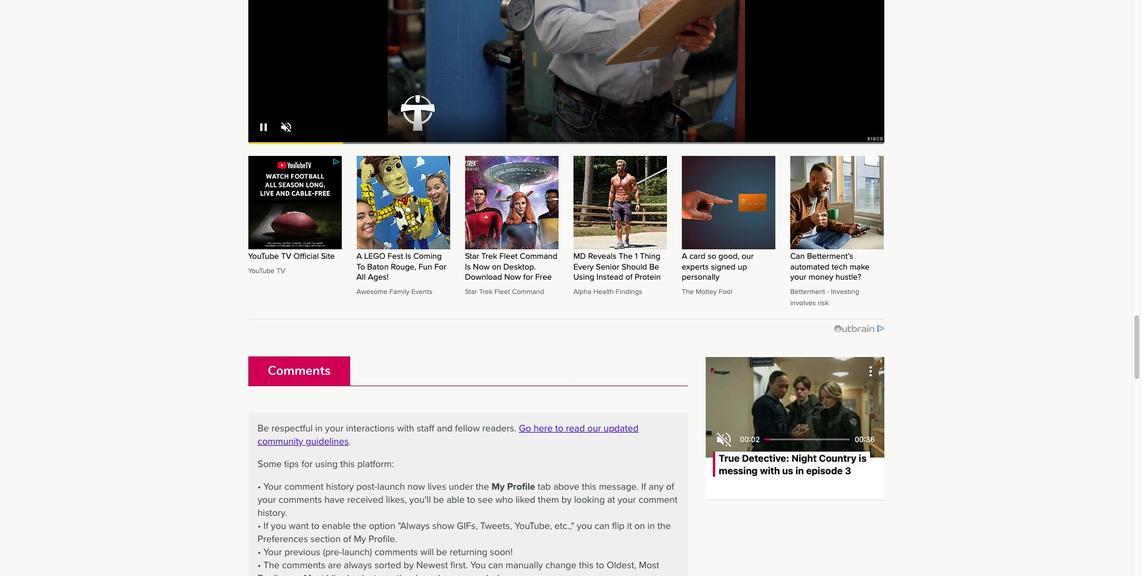 Task type: describe. For each thing, give the bounding box(es) containing it.
1
[[635, 252, 638, 262]]

so
[[708, 252, 717, 262]]

is inside a lego fest is coming to baton rouge, fun for all ages! awesome family events
[[406, 252, 412, 262]]

investing
[[832, 288, 860, 296]]

md reveals the 1 thing every senior should be using instead of protein image
[[574, 156, 668, 250]]

and
[[437, 423, 453, 435]]

above
[[554, 482, 580, 494]]

tweets,
[[481, 521, 513, 533]]

alpha
[[574, 288, 592, 296]]

liked
[[327, 573, 349, 577]]

the inside tab above this message. if any of your comments have received likes, you'll be able to see who liked them by looking at your comment history. • if you want to enable the option "always show gifs, tweets, youtube, etc.," you can flip it on in the preferences section of my profile. • your previous (pre-launch) comments will be returning soon! • the comments are always sorted by newest first. you can manually change this to oldest, most replies, or most liked — just use the drop-down menu below.
[[264, 560, 280, 572]]

community
[[258, 436, 303, 448]]

1 vertical spatial be
[[437, 547, 447, 559]]

1 vertical spatial be
[[258, 423, 269, 435]]

—
[[352, 573, 360, 577]]

baton
[[367, 262, 389, 272]]

health
[[594, 288, 614, 296]]

protein
[[635, 272, 661, 283]]

readers.
[[483, 423, 517, 435]]

my inside tab above this message. if any of your comments have received likes, you'll be able to see who liked them by looking at your comment history. • if you want to enable the option "always show gifs, tweets, youtube, etc.," you can flip it on in the preferences section of my profile. • your previous (pre-launch) comments will be returning soon! • the comments are always sorted by newest first. you can manually change this to oldest, most replies, or most liked — just use the drop-down menu below.
[[354, 534, 366, 546]]

0 vertical spatial comments
[[279, 495, 322, 507]]

read
[[566, 423, 585, 435]]

to up 'section'
[[311, 521, 320, 533]]

0 vertical spatial fleet
[[500, 252, 518, 262]]

2 vertical spatial comments
[[282, 560, 326, 572]]

drop-
[[413, 573, 435, 577]]

signed
[[712, 262, 736, 272]]

enable
[[322, 521, 351, 533]]

• your
[[258, 547, 282, 559]]

message.
[[599, 482, 639, 494]]

comments button
[[248, 357, 351, 387]]

risk
[[818, 299, 829, 307]]

0 horizontal spatial comment
[[285, 482, 324, 494]]

2 vertical spatial of
[[343, 534, 352, 546]]

events
[[412, 288, 433, 296]]

can betterment's automated tech make your money hustle? betterment - investing involves risk
[[791, 252, 870, 307]]

family
[[390, 288, 410, 296]]

0 vertical spatial this
[[340, 459, 355, 471]]

them
[[538, 495, 559, 507]]

your
[[264, 482, 282, 494]]

always
[[344, 560, 372, 572]]

findings
[[616, 288, 643, 296]]

section
[[311, 534, 341, 546]]

able
[[447, 495, 465, 507]]

rouge,
[[391, 262, 417, 272]]

tab above this message. if any of your comments have received likes, you'll be able to see who liked them by looking at your comment history. • if you want to enable the option "always show gifs, tweets, youtube, etc.," you can flip it on in the preferences section of my profile. • your previous (pre-launch) comments will be returning soon! • the comments are always sorted by newest first. you can manually change this to oldest, most replies, or most liked — just use the drop-down menu below.
[[258, 482, 678, 577]]

0 vertical spatial be
[[434, 495, 445, 507]]

1 horizontal spatial can
[[595, 521, 610, 533]]

oldest,
[[607, 560, 637, 572]]

reveals
[[589, 252, 617, 262]]

use
[[379, 573, 394, 577]]

0 horizontal spatial most
[[304, 573, 324, 577]]

the right use
[[397, 573, 410, 577]]

ages!
[[368, 272, 389, 283]]

1 star from the top
[[465, 252, 480, 262]]

history.
[[258, 508, 287, 520]]

0 vertical spatial in
[[315, 423, 323, 435]]

md reveals the 1 thing every senior should be using instead of protein alpha health findings
[[574, 252, 661, 296]]

fun
[[419, 262, 433, 272]]

profile
[[507, 482, 536, 494]]

newest
[[417, 560, 448, 572]]

want
[[289, 521, 309, 533]]

the right it
[[658, 521, 671, 533]]

of inside md reveals the 1 thing every senior should be using instead of protein alpha health findings
[[626, 272, 633, 283]]

• your comment history post-launch now lives under the my profile
[[258, 482, 536, 494]]

1 vertical spatial can
[[489, 560, 504, 572]]

0 vertical spatial now
[[473, 262, 490, 272]]

the inside a card so good, our experts signed up personally the motley fool
[[682, 288, 694, 296]]

you
[[471, 560, 486, 572]]

just
[[362, 573, 377, 577]]

0 vertical spatial tv
[[281, 252, 292, 262]]

are
[[328, 560, 342, 572]]

youtube,
[[515, 521, 552, 533]]

.
[[349, 436, 351, 448]]

preferences
[[258, 534, 308, 546]]

using
[[574, 272, 595, 283]]

for
[[435, 262, 447, 272]]

youtube tv official site youtube tv
[[248, 252, 335, 275]]

0 vertical spatial trek
[[482, 252, 498, 262]]

can
[[791, 252, 805, 262]]

to inside go here to read our updated community guidelines
[[556, 423, 564, 435]]

1 vertical spatial comments
[[375, 547, 418, 559]]

make
[[850, 262, 870, 272]]

coming
[[414, 252, 442, 262]]

a for a lego fest is coming to baton rouge, fun for all ages!
[[357, 252, 362, 262]]

be respectful in your interactions with staff and fellow readers.
[[258, 423, 519, 435]]

launch
[[378, 482, 405, 494]]

1 horizontal spatial now
[[505, 272, 521, 283]]

2 youtube from the top
[[248, 267, 275, 275]]

a card so good, our experts signed up personally image
[[682, 156, 776, 250]]

some
[[258, 459, 282, 471]]

looking
[[574, 495, 605, 507]]

automated
[[791, 262, 830, 272]]

md
[[574, 252, 586, 262]]

for inside star trek fleet command is now on desktop. download now for free star trek fleet command
[[524, 272, 533, 283]]

8180b
[[868, 136, 884, 142]]

to left see
[[467, 495, 476, 507]]

star trek fleet command is now on desktop. download now for free image
[[465, 156, 559, 250]]

your inside can betterment's automated tech make your money hustle? betterment - investing involves risk
[[791, 272, 807, 283]]

0 vertical spatial command
[[520, 252, 558, 262]]

comment inside tab above this message. if any of your comments have received likes, you'll be able to see who liked them by looking at your comment history. • if you want to enable the option "always show gifs, tweets, youtube, etc.," you can flip it on in the preferences section of my profile. • your previous (pre-launch) comments will be returning soon! • the comments are always sorted by newest first. you can manually change this to oldest, most replies, or most liked — just use the drop-down menu below.
[[639, 495, 678, 507]]

1 youtube from the top
[[248, 252, 279, 262]]

every
[[574, 262, 594, 272]]

0 vertical spatial my
[[492, 482, 505, 494]]

awesome
[[357, 288, 388, 296]]

post-
[[357, 482, 378, 494]]

history
[[326, 482, 354, 494]]

here
[[534, 423, 553, 435]]

instead
[[597, 272, 624, 283]]

download
[[465, 272, 502, 283]]

previous
[[285, 547, 321, 559]]

• if
[[258, 521, 269, 533]]

fellow
[[455, 423, 480, 435]]

have
[[325, 495, 345, 507]]

launch)
[[342, 547, 372, 559]]

on inside star trek fleet command is now on desktop. download now for free star trek fleet command
[[492, 262, 502, 272]]



Task type: vqa. For each thing, say whether or not it's contained in the screenshot.


Task type: locate. For each thing, give the bounding box(es) containing it.
• left your
[[258, 482, 261, 494]]

most
[[639, 560, 660, 572], [304, 573, 324, 577]]

0 horizontal spatial a
[[357, 252, 362, 262]]

a card so good, our experts signed up personally the motley fool
[[682, 252, 754, 296]]

2 a from the left
[[682, 252, 688, 262]]

2 star from the top
[[465, 288, 478, 296]]

-
[[828, 288, 830, 296]]

you up the preferences
[[271, 521, 286, 533]]

1 vertical spatial for
[[302, 459, 313, 471]]

youtube tv official site image
[[248, 156, 342, 250]]

1 a from the left
[[357, 252, 362, 262]]

go
[[519, 423, 532, 435]]

on inside tab above this message. if any of your comments have received likes, you'll be able to see who liked them by looking at your comment history. • if you want to enable the option "always show gifs, tweets, youtube, etc.," you can flip it on in the preferences section of my profile. • your previous (pre-launch) comments will be returning soon! • the comments are always sorted by newest first. you can manually change this to oldest, most replies, or most liked — just use the drop-down menu below.
[[635, 521, 646, 533]]

on right it
[[635, 521, 646, 533]]

go here to read our updated community guidelines
[[258, 423, 639, 448]]

0 horizontal spatial now
[[473, 262, 490, 272]]

of right any
[[667, 482, 675, 494]]

be down thing
[[650, 262, 660, 272]]

0 vertical spatial by
[[562, 495, 572, 507]]

you right etc.,"
[[577, 521, 593, 533]]

our up up
[[742, 252, 754, 262]]

money
[[809, 272, 834, 283]]

comments up or
[[282, 560, 326, 572]]

1 you from the left
[[271, 521, 286, 533]]

is up the download
[[465, 262, 471, 272]]

0 horizontal spatial by
[[404, 560, 414, 572]]

0 vertical spatial youtube
[[248, 252, 279, 262]]

profile.
[[369, 534, 398, 546]]

0 horizontal spatial my
[[354, 534, 366, 546]]

command up free
[[520, 252, 558, 262]]

now down desktop.
[[505, 272, 521, 283]]

1 horizontal spatial by
[[562, 495, 572, 507]]

command down free
[[512, 288, 545, 296]]

senior
[[596, 262, 620, 272]]

see
[[478, 495, 493, 507]]

most right or
[[304, 573, 324, 577]]

using
[[315, 459, 338, 471]]

1 vertical spatial by
[[404, 560, 414, 572]]

the left option
[[353, 521, 367, 533]]

2 horizontal spatial the
[[682, 288, 694, 296]]

by up drop- on the bottom left of the page
[[404, 560, 414, 572]]

the
[[619, 252, 633, 262], [682, 288, 694, 296], [264, 560, 280, 572]]

down
[[435, 573, 458, 577]]

experts
[[682, 262, 709, 272]]

1 vertical spatial fleet
[[495, 288, 511, 296]]

below.
[[487, 573, 514, 577]]

1 horizontal spatial my
[[492, 482, 505, 494]]

0 vertical spatial of
[[626, 272, 633, 283]]

comments embed element
[[248, 357, 688, 577]]

0 vertical spatial •
[[258, 482, 261, 494]]

command
[[520, 252, 558, 262], [512, 288, 545, 296]]

any
[[649, 482, 664, 494]]

1 vertical spatial command
[[512, 288, 545, 296]]

fest
[[388, 252, 404, 262]]

1 vertical spatial this
[[582, 482, 597, 494]]

2 vertical spatial this
[[579, 560, 594, 572]]

a up 'to'
[[357, 252, 362, 262]]

card
[[690, 252, 706, 262]]

1 vertical spatial my
[[354, 534, 366, 546]]

our
[[742, 252, 754, 262], [588, 423, 602, 435]]

0 vertical spatial the
[[619, 252, 633, 262]]

interactions
[[346, 423, 395, 435]]

for inside comments embed element
[[302, 459, 313, 471]]

with
[[397, 423, 415, 435]]

to left oldest,
[[596, 560, 605, 572]]

guidelines
[[306, 436, 349, 448]]

our inside a card so good, our experts signed up personally the motley fool
[[742, 252, 754, 262]]

my up launch)
[[354, 534, 366, 546]]

will
[[421, 547, 434, 559]]

0 horizontal spatial is
[[406, 252, 412, 262]]

your down automated
[[791, 272, 807, 283]]

• down • your
[[258, 560, 261, 572]]

received
[[347, 495, 384, 507]]

tab
[[538, 482, 551, 494]]

1 vertical spatial comment
[[639, 495, 678, 507]]

lives
[[428, 482, 447, 494]]

1 vertical spatial star
[[465, 288, 478, 296]]

in right it
[[648, 521, 655, 533]]

fleet up desktop.
[[500, 252, 518, 262]]

our for read
[[588, 423, 602, 435]]

sorted
[[375, 560, 402, 572]]

at
[[608, 495, 616, 507]]

0 horizontal spatial in
[[315, 423, 323, 435]]

personally
[[682, 272, 720, 283]]

1 vertical spatial of
[[667, 482, 675, 494]]

1 vertical spatial most
[[304, 573, 324, 577]]

in up guidelines
[[315, 423, 323, 435]]

1 vertical spatial on
[[635, 521, 646, 533]]

2 vertical spatial the
[[264, 560, 280, 572]]

0 vertical spatial most
[[639, 560, 660, 572]]

of up launch)
[[343, 534, 352, 546]]

menu
[[461, 573, 484, 577]]

respectful
[[272, 423, 313, 435]]

advertisement element
[[706, 358, 885, 507]]

free
[[536, 272, 552, 283]]

1 • from the top
[[258, 482, 261, 494]]

go here to read our updated community guidelines link
[[258, 423, 639, 448]]

0 horizontal spatial the
[[264, 560, 280, 572]]

for
[[524, 272, 533, 283], [302, 459, 313, 471]]

1 horizontal spatial for
[[524, 272, 533, 283]]

trek up the download
[[482, 252, 498, 262]]

1 horizontal spatial of
[[626, 272, 633, 283]]

your down 'message.'
[[618, 495, 637, 507]]

the inside md reveals the 1 thing every senior should be using instead of protein alpha health findings
[[619, 252, 633, 262]]

is up rouge,
[[406, 252, 412, 262]]

comments up want
[[279, 495, 322, 507]]

1 vertical spatial in
[[648, 521, 655, 533]]

1 horizontal spatial is
[[465, 262, 471, 272]]

0 horizontal spatial our
[[588, 423, 602, 435]]

can up below.
[[489, 560, 504, 572]]

1 horizontal spatial you
[[577, 521, 593, 533]]

can betterment's automated tech make your money hustle? image
[[791, 156, 885, 250]]

1 vertical spatial now
[[505, 272, 521, 283]]

the left 1
[[619, 252, 633, 262]]

our for good,
[[742, 252, 754, 262]]

replies,
[[258, 573, 290, 577]]

trek down the download
[[479, 288, 493, 296]]

fleet down the download
[[495, 288, 511, 296]]

betterment
[[791, 288, 826, 296]]

involves
[[791, 299, 816, 307]]

comments
[[268, 363, 331, 380]]

star
[[465, 252, 480, 262], [465, 288, 478, 296]]

you'll
[[410, 495, 431, 507]]

to left read at the bottom of page
[[556, 423, 564, 435]]

or
[[293, 573, 301, 577]]

some tips for using this platform:
[[258, 459, 394, 471]]

a lego fest is coming to baton rouge, fun for all ages! image
[[357, 156, 451, 250]]

option
[[369, 521, 396, 533]]

•
[[258, 482, 261, 494], [258, 560, 261, 572]]

is inside star trek fleet command is now on desktop. download now for free star trek fleet command
[[465, 262, 471, 272]]

the up see
[[476, 482, 490, 494]]

be up community
[[258, 423, 269, 435]]

soon!
[[490, 547, 513, 559]]

1 horizontal spatial most
[[639, 560, 660, 572]]

0 horizontal spatial be
[[258, 423, 269, 435]]

0 vertical spatial our
[[742, 252, 754, 262]]

this up looking
[[582, 482, 597, 494]]

1 vertical spatial trek
[[479, 288, 493, 296]]

1 vertical spatial youtube
[[248, 267, 275, 275]]

• inside tab above this message. if any of your comments have received likes, you'll be able to see who liked them by looking at your comment history. • if you want to enable the option "always show gifs, tweets, youtube, etc.," you can flip it on in the preferences section of my profile. • your previous (pre-launch) comments will be returning soon! • the comments are always sorted by newest first. you can manually change this to oldest, most replies, or most liked — just use the drop-down menu below.
[[258, 560, 261, 572]]

betterment's
[[808, 252, 854, 262]]

up
[[738, 262, 748, 272]]

be inside md reveals the 1 thing every senior should be using instead of protein alpha health findings
[[650, 262, 660, 272]]

by down above
[[562, 495, 572, 507]]

2 you from the left
[[577, 521, 593, 533]]

our inside go here to read our updated community guidelines
[[588, 423, 602, 435]]

liked
[[516, 495, 536, 507]]

thing
[[640, 252, 661, 262]]

the left motley
[[682, 288, 694, 296]]

1 horizontal spatial in
[[648, 521, 655, 533]]

1 horizontal spatial be
[[650, 262, 660, 272]]

on up the download
[[492, 262, 502, 272]]

hustle?
[[836, 272, 862, 283]]

a inside a card so good, our experts signed up personally the motley fool
[[682, 252, 688, 262]]

comment down tips on the left of the page
[[285, 482, 324, 494]]

desktop.
[[504, 262, 536, 272]]

a left card
[[682, 252, 688, 262]]

for right tips on the left of the page
[[302, 459, 313, 471]]

manually
[[506, 560, 543, 572]]

show
[[433, 521, 455, 533]]

1 horizontal spatial comment
[[639, 495, 678, 507]]

1 horizontal spatial the
[[619, 252, 633, 262]]

should
[[622, 262, 648, 272]]

outbrain - content marketing image
[[832, 325, 878, 333]]

1 vertical spatial our
[[588, 423, 602, 435]]

now
[[408, 482, 425, 494]]

0 horizontal spatial for
[[302, 459, 313, 471]]

0 vertical spatial for
[[524, 272, 533, 283]]

my up who
[[492, 482, 505, 494]]

2 • from the top
[[258, 560, 261, 572]]

2 horizontal spatial of
[[667, 482, 675, 494]]

1 vertical spatial the
[[682, 288, 694, 296]]

most right oldest,
[[639, 560, 660, 572]]

official
[[294, 252, 319, 262]]

youtube
[[248, 252, 279, 262], [248, 267, 275, 275]]

of down should
[[626, 272, 633, 283]]

comment down any
[[639, 495, 678, 507]]

by
[[562, 495, 572, 507], [404, 560, 414, 572]]

0 vertical spatial be
[[650, 262, 660, 272]]

our right read at the bottom of page
[[588, 423, 602, 435]]

star down the download
[[465, 288, 478, 296]]

it
[[627, 521, 632, 533]]

now up the download
[[473, 262, 490, 272]]

0 horizontal spatial can
[[489, 560, 504, 572]]

1 horizontal spatial on
[[635, 521, 646, 533]]

etc.,"
[[555, 521, 575, 533]]

comments up sorted
[[375, 547, 418, 559]]

for down desktop.
[[524, 272, 533, 283]]

good,
[[719, 252, 740, 262]]

0 vertical spatial can
[[595, 521, 610, 533]]

1 vertical spatial tv
[[277, 267, 285, 275]]

be down lives
[[434, 495, 445, 507]]

this right change
[[579, 560, 594, 572]]

of
[[626, 272, 633, 283], [667, 482, 675, 494], [343, 534, 352, 546]]

this right the using
[[340, 459, 355, 471]]

first.
[[451, 560, 468, 572]]

0 horizontal spatial on
[[492, 262, 502, 272]]

be right the "will"
[[437, 547, 447, 559]]

a inside a lego fest is coming to baton rouge, fun for all ages! awesome family events
[[357, 252, 362, 262]]

0 horizontal spatial you
[[271, 521, 286, 533]]

0 horizontal spatial of
[[343, 534, 352, 546]]

trek
[[482, 252, 498, 262], [479, 288, 493, 296]]

your
[[791, 272, 807, 283], [325, 423, 344, 435], [258, 495, 276, 507], [618, 495, 637, 507]]

in inside tab above this message. if any of your comments have received likes, you'll be able to see who liked them by looking at your comment history. • if you want to enable the option "always show gifs, tweets, youtube, etc.," you can flip it on in the preferences section of my profile. • your previous (pre-launch) comments will be returning soon! • the comments are always sorted by newest first. you can manually change this to oldest, most replies, or most liked — just use the drop-down menu below.
[[648, 521, 655, 533]]

your up guidelines
[[325, 423, 344, 435]]

1 horizontal spatial our
[[742, 252, 754, 262]]

0 vertical spatial star
[[465, 252, 480, 262]]

a for a card so good, our experts signed up personally
[[682, 252, 688, 262]]

1 vertical spatial •
[[258, 560, 261, 572]]

0 vertical spatial comment
[[285, 482, 324, 494]]

the up replies, at the left bottom
[[264, 560, 280, 572]]

platform:
[[358, 459, 394, 471]]

1 horizontal spatial a
[[682, 252, 688, 262]]

star up the download
[[465, 252, 480, 262]]

the
[[476, 482, 490, 494], [353, 521, 367, 533], [658, 521, 671, 533], [397, 573, 410, 577]]

0 vertical spatial on
[[492, 262, 502, 272]]

if
[[642, 482, 647, 494]]

your up history.
[[258, 495, 276, 507]]

all
[[357, 272, 366, 283]]

a
[[357, 252, 362, 262], [682, 252, 688, 262]]

can left flip
[[595, 521, 610, 533]]



